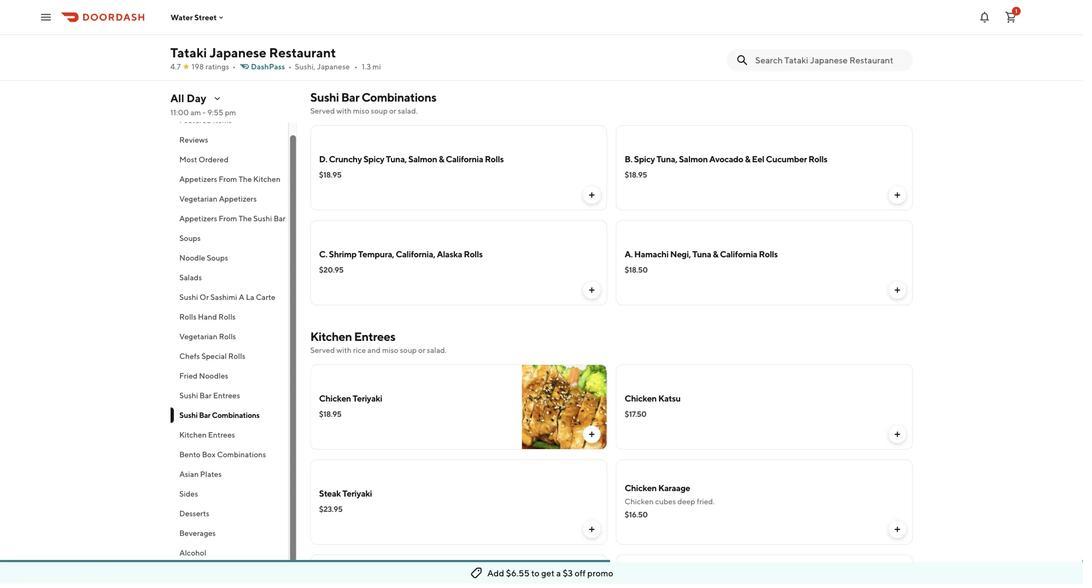 Task type: describe. For each thing, give the bounding box(es) containing it.
& for salmon
[[439, 154, 444, 164]]

sashimi
[[210, 293, 237, 302]]

a
[[557, 569, 561, 579]]

am
[[190, 108, 201, 117]]

open menu image
[[39, 11, 53, 24]]

to
[[532, 569, 540, 579]]

-
[[203, 108, 206, 117]]

steak
[[319, 489, 341, 499]]

bar for sushi bar entrees
[[199, 391, 211, 400]]

street
[[194, 13, 217, 22]]

with inside kitchen entrees served with rice and miso soup or salad.
[[337, 346, 352, 355]]

get
[[542, 569, 555, 579]]

soups inside 'button'
[[179, 234, 201, 243]]

fried.
[[697, 498, 715, 507]]

sushi bar entrees button
[[170, 386, 297, 406]]

• for sushi, japanese • 1.3 mi
[[354, 62, 358, 71]]

chicken for chicken katsu
[[625, 394, 657, 404]]

bar for sushi bar combinations
[[199, 411, 210, 420]]

alaska
[[437, 249, 463, 260]]

or
[[199, 293, 209, 302]]

soups button
[[170, 229, 297, 248]]

4.7
[[170, 62, 181, 71]]

eel
[[752, 154, 765, 164]]

reviews button
[[170, 130, 297, 150]]

mi
[[373, 62, 381, 71]]

hamachi
[[635, 249, 669, 260]]

$23.95
[[319, 505, 343, 514]]

Item Search search field
[[756, 54, 905, 66]]

the for sushi
[[238, 214, 252, 223]]

rolls hand rolls button
[[170, 307, 297, 327]]

198 ratings •
[[192, 62, 236, 71]]

1.3
[[362, 62, 371, 71]]

vegetarian appetizers button
[[170, 189, 297, 209]]

$17.50
[[625, 410, 647, 419]]

sides button
[[170, 485, 297, 504]]

$16.50
[[625, 511, 648, 520]]

cucumber
[[766, 154, 807, 164]]

1 button
[[1001, 6, 1023, 28]]

ordered
[[199, 155, 228, 164]]

deep
[[678, 498, 696, 507]]

add item to cart image for alaska
[[588, 286, 597, 295]]

$3
[[563, 569, 573, 579]]

d.
[[319, 154, 328, 164]]

kitchen entrees
[[179, 431, 235, 440]]

soup inside sushi bar combinations served with miso soup or salad.
[[371, 106, 388, 115]]

carte
[[256, 293, 275, 302]]

most
[[179, 155, 197, 164]]

$135.95
[[319, 31, 346, 40]]

entrees inside sushi bar entrees button
[[213, 391, 240, 400]]

pm
[[225, 108, 236, 117]]

negi,
[[671, 249, 691, 260]]

chefs special rolls
[[179, 352, 245, 361]]

1 spicy from the left
[[364, 154, 385, 164]]

fried noodles
[[179, 372, 228, 381]]

$6.55
[[506, 569, 530, 579]]

all
[[170, 92, 184, 105]]

11:00 am - 9:55 pm
[[170, 108, 236, 117]]

chicken teriyaki
[[319, 394, 383, 404]]

fried
[[179, 372, 197, 381]]

hand
[[198, 313, 217, 322]]

bento box combinations button
[[170, 445, 297, 465]]

menus image
[[213, 94, 222, 103]]

appetizers inside button
[[219, 194, 257, 204]]

or inside kitchen entrees served with rice and miso soup or salad.
[[419, 346, 426, 355]]

sushi for sushi bar combinations served with miso soup or salad.
[[310, 90, 339, 104]]

198
[[192, 62, 204, 71]]

alcohol
[[179, 549, 206, 558]]

teriyaki for steak teriyaki
[[343, 489, 372, 499]]

2 • from the left
[[289, 62, 292, 71]]

promo
[[588, 569, 614, 579]]

1 items, open order cart image
[[1005, 11, 1018, 24]]

sushi or sashimi a la carte
[[179, 293, 275, 302]]

most ordered
[[179, 155, 228, 164]]

1
[[1016, 8, 1018, 14]]

$18.95 for b.
[[625, 170, 647, 179]]

vegetarian appetizers
[[179, 194, 257, 204]]

appetizers for appetizers from the sushi bar
[[179, 214, 217, 223]]

• for 198 ratings •
[[233, 62, 236, 71]]

sushi bar combinations
[[179, 411, 259, 420]]

japanese for tataki
[[210, 45, 267, 60]]

soup inside kitchen entrees served with rice and miso soup or salad.
[[400, 346, 417, 355]]

kitchen for kitchen entrees served with rice and miso soup or salad.
[[310, 330, 352, 344]]

the for kitchen
[[238, 175, 252, 184]]

featured
[[179, 116, 211, 125]]

crunchy
[[329, 154, 362, 164]]

sushi for sushi or sashimi a la carte
[[179, 293, 198, 302]]

1 horizontal spatial &
[[713, 249, 719, 260]]

vegetarian rolls button
[[170, 327, 297, 347]]

add item to cart image for avocado
[[894, 191, 902, 200]]

reviews
[[179, 135, 208, 144]]

bar for sushi bar combinations served with miso soup or salad.
[[341, 90, 360, 104]]

teriyaki for chicken teriyaki
[[353, 394, 383, 404]]

served inside kitchen entrees served with rice and miso soup or salad.
[[310, 346, 335, 355]]

sushi,
[[295, 62, 316, 71]]

noodles
[[199, 372, 228, 381]]

tuna
[[693, 249, 712, 260]]

served inside sushi bar combinations served with miso soup or salad.
[[310, 106, 335, 115]]

noodle soups button
[[170, 248, 297, 268]]

a. hamachi negi, tuna & california rolls
[[625, 249, 778, 260]]

la
[[246, 293, 254, 302]]

alcohol button
[[170, 544, 297, 564]]

katsu
[[659, 394, 681, 404]]

water
[[171, 13, 193, 22]]

a
[[239, 293, 244, 302]]

combinations for bento box combinations
[[217, 451, 266, 460]]

d. crunchy spicy tuna, salmon & california rolls
[[319, 154, 504, 164]]

& for avocado
[[745, 154, 751, 164]]

japanese for sushi,
[[317, 62, 350, 71]]

1 tuna, from the left
[[386, 154, 407, 164]]

water street
[[171, 13, 217, 22]]



Task type: vqa. For each thing, say whether or not it's contained in the screenshot.
ROLLS HAND ROLLS
yes



Task type: locate. For each thing, give the bounding box(es) containing it.
miso inside sushi bar combinations served with miso soup or salad.
[[353, 106, 370, 115]]

b. spicy tuna, salmon avocado & eel cucumber rolls
[[625, 154, 828, 164]]

b.
[[625, 154, 633, 164]]

tuna, right b.
[[657, 154, 678, 164]]

the inside "button"
[[238, 175, 252, 184]]

bento box combinations
[[179, 451, 266, 460]]

spicy right the crunchy
[[364, 154, 385, 164]]

2 horizontal spatial •
[[354, 62, 358, 71]]

vegetarian for vegetarian rolls
[[179, 332, 217, 341]]

chicken teriyaki image
[[522, 365, 608, 450]]

1 served from the top
[[310, 106, 335, 115]]

• left sushi,
[[289, 62, 292, 71]]

teriyaki
[[353, 394, 383, 404], [343, 489, 372, 499]]

bento
[[179, 451, 200, 460]]

karaage
[[659, 483, 691, 494]]

tempura,
[[358, 249, 394, 260]]

2 horizontal spatial kitchen
[[310, 330, 352, 344]]

• left "1.3"
[[354, 62, 358, 71]]

tataki japanese restaurant
[[170, 45, 336, 60]]

from down vegetarian appetizers button
[[219, 214, 237, 223]]

most ordered button
[[170, 150, 297, 170]]

appetizers down most ordered
[[179, 175, 217, 184]]

chefs special rolls button
[[170, 347, 297, 367]]

0 vertical spatial soup
[[371, 106, 388, 115]]

shrimp
[[329, 249, 357, 260]]

1 horizontal spatial kitchen
[[253, 175, 280, 184]]

add item to cart image
[[588, 191, 597, 200], [894, 191, 902, 200], [588, 286, 597, 295], [588, 431, 597, 439], [588, 526, 597, 535]]

1 vertical spatial kitchen
[[310, 330, 352, 344]]

1 vertical spatial japanese
[[317, 62, 350, 71]]

entrees down "fried noodles" button
[[213, 391, 240, 400]]

soup down mi
[[371, 106, 388, 115]]

sushi left or
[[179, 293, 198, 302]]

rolls
[[485, 154, 504, 164], [809, 154, 828, 164], [464, 249, 483, 260], [759, 249, 778, 260], [179, 313, 196, 322], [218, 313, 235, 322], [219, 332, 236, 341], [228, 352, 245, 361]]

miso inside kitchen entrees served with rice and miso soup or salad.
[[382, 346, 399, 355]]

0 vertical spatial vegetarian
[[179, 194, 217, 204]]

c. shrimp tempura, california, alaska rolls
[[319, 249, 483, 260]]

with left rice
[[337, 346, 352, 355]]

0 vertical spatial entrees
[[354, 330, 396, 344]]

soups
[[179, 234, 201, 243], [207, 254, 228, 263]]

featured items button
[[170, 111, 297, 130]]

combinations
[[362, 90, 437, 104], [212, 411, 259, 420], [217, 451, 266, 460]]

combinations inside button
[[217, 451, 266, 460]]

1 the from the top
[[238, 175, 252, 184]]

bar inside sushi bar combinations served with miso soup or salad.
[[341, 90, 360, 104]]

japanese up ratings
[[210, 45, 267, 60]]

soup
[[371, 106, 388, 115], [400, 346, 417, 355]]

steak teriyaki
[[319, 489, 372, 499]]

box
[[202, 451, 215, 460]]

rolls hand rolls
[[179, 313, 235, 322]]

1 from from the top
[[219, 175, 237, 184]]

1 vertical spatial entrees
[[213, 391, 240, 400]]

add
[[488, 569, 505, 579]]

1 vertical spatial miso
[[382, 346, 399, 355]]

$18.95 down chicken teriyaki
[[319, 410, 342, 419]]

salad. inside kitchen entrees served with rice and miso soup or salad.
[[427, 346, 447, 355]]

appetizers from the sushi bar
[[179, 214, 285, 223]]

2 vertical spatial entrees
[[208, 431, 235, 440]]

restaurant
[[269, 45, 336, 60]]

california,
[[396, 249, 436, 260]]

appetizers inside "button"
[[179, 175, 217, 184]]

day
[[187, 92, 207, 105]]

ratings
[[206, 62, 229, 71]]

1 horizontal spatial salad.
[[427, 346, 447, 355]]

1 vertical spatial add item to cart image
[[894, 431, 902, 439]]

c.
[[319, 249, 328, 260]]

entrees
[[354, 330, 396, 344], [213, 391, 240, 400], [208, 431, 235, 440]]

cubes
[[656, 498, 676, 507]]

1 salmon from the left
[[409, 154, 437, 164]]

teriyaki right steak in the bottom of the page
[[343, 489, 372, 499]]

vegetarian rolls
[[179, 332, 236, 341]]

1 • from the left
[[233, 62, 236, 71]]

noodle soups
[[179, 254, 228, 263]]

bar down 'sushi, japanese • 1.3 mi'
[[341, 90, 360, 104]]

sushi inside button
[[253, 214, 272, 223]]

kitchen inside kitchen entrees served with rice and miso soup or salad.
[[310, 330, 352, 344]]

2 spicy from the left
[[634, 154, 655, 164]]

soups up noodle
[[179, 234, 201, 243]]

2 the from the top
[[238, 214, 252, 223]]

combinations down sushi bar entrees button
[[212, 411, 259, 420]]

0 vertical spatial japanese
[[210, 45, 267, 60]]

spicy
[[364, 154, 385, 164], [634, 154, 655, 164]]

vegetarian
[[179, 194, 217, 204], [179, 332, 217, 341]]

the down vegetarian appetizers button
[[238, 214, 252, 223]]

1 add item to cart image from the top
[[894, 286, 902, 295]]

1 vertical spatial appetizers
[[219, 194, 257, 204]]

sushi inside button
[[179, 293, 198, 302]]

0 horizontal spatial japanese
[[210, 45, 267, 60]]

sushi down fried
[[179, 391, 198, 400]]

0 vertical spatial teriyaki
[[353, 394, 383, 404]]

desserts button
[[170, 504, 297, 524]]

chicken karaage chicken cubes deep fried. $16.50
[[625, 483, 715, 520]]

3 add item to cart image from the top
[[894, 526, 902, 535]]

0 horizontal spatial soup
[[371, 106, 388, 115]]

bar down 'fried noodles'
[[199, 391, 211, 400]]

• right ratings
[[233, 62, 236, 71]]

1 vertical spatial with
[[337, 346, 352, 355]]

sushi down 'sushi, japanese • 1.3 mi'
[[310, 90, 339, 104]]

miso down "1.3"
[[353, 106, 370, 115]]

1 horizontal spatial soups
[[207, 254, 228, 263]]

notification bell image
[[979, 11, 992, 24]]

0 horizontal spatial spicy
[[364, 154, 385, 164]]

0 vertical spatial combinations
[[362, 90, 437, 104]]

1 with from the top
[[337, 106, 352, 115]]

featured items
[[179, 116, 232, 125]]

chefs
[[179, 352, 200, 361]]

the down most ordered button
[[238, 175, 252, 184]]

•
[[233, 62, 236, 71], [289, 62, 292, 71], [354, 62, 358, 71]]

1 horizontal spatial miso
[[382, 346, 399, 355]]

chicken for chicken teriyaki
[[319, 394, 351, 404]]

sushi for sushi bar combinations
[[179, 411, 197, 420]]

0 vertical spatial soups
[[179, 234, 201, 243]]

chicken for chicken karaage chicken cubes deep fried. $16.50
[[625, 483, 657, 494]]

combinations for sushi bar combinations served with miso soup or salad.
[[362, 90, 437, 104]]

1 vertical spatial the
[[238, 214, 252, 223]]

1 vertical spatial california
[[720, 249, 758, 260]]

3 • from the left
[[354, 62, 358, 71]]

$18.95 for d.
[[319, 170, 342, 179]]

kitchen
[[253, 175, 280, 184], [310, 330, 352, 344], [179, 431, 206, 440]]

0 vertical spatial or
[[389, 106, 397, 115]]

salads
[[179, 273, 202, 282]]

combinations down mi
[[362, 90, 437, 104]]

1 vertical spatial salad.
[[427, 346, 447, 355]]

$18.95 down d. on the left top of page
[[319, 170, 342, 179]]

$18.95 for chicken
[[319, 410, 342, 419]]

0 vertical spatial the
[[238, 175, 252, 184]]

0 vertical spatial add item to cart image
[[894, 286, 902, 295]]

2 vertical spatial combinations
[[217, 451, 266, 460]]

$20.95
[[319, 266, 344, 275]]

kitchen for kitchen entrees
[[179, 431, 206, 440]]

$18.95 down b.
[[625, 170, 647, 179]]

2 horizontal spatial &
[[745, 154, 751, 164]]

1 vertical spatial soup
[[400, 346, 417, 355]]

9:55
[[207, 108, 224, 117]]

0 horizontal spatial •
[[233, 62, 236, 71]]

1 horizontal spatial or
[[419, 346, 426, 355]]

0 vertical spatial california
[[446, 154, 484, 164]]

2 served from the top
[[310, 346, 335, 355]]

from
[[219, 175, 237, 184], [219, 214, 237, 223]]

from inside button
[[219, 214, 237, 223]]

1 horizontal spatial salmon
[[679, 154, 708, 164]]

from inside "button"
[[219, 175, 237, 184]]

or right and
[[419, 346, 426, 355]]

sides
[[179, 490, 198, 499]]

sushi
[[310, 90, 339, 104], [253, 214, 272, 223], [179, 293, 198, 302], [179, 391, 198, 400], [179, 411, 197, 420]]

entrees inside kitchen entrees served with rice and miso soup or salad.
[[354, 330, 396, 344]]

2 add item to cart image from the top
[[894, 431, 902, 439]]

2 vertical spatial add item to cart image
[[894, 526, 902, 535]]

add item to cart image for kitchen entrees
[[894, 526, 902, 535]]

entrees for kitchen entrees
[[208, 431, 235, 440]]

items
[[212, 116, 232, 125]]

beverages
[[179, 529, 216, 538]]

avocado
[[710, 154, 744, 164]]

with down 'sushi, japanese • 1.3 mi'
[[337, 106, 352, 115]]

1 horizontal spatial soup
[[400, 346, 417, 355]]

0 vertical spatial appetizers
[[179, 175, 217, 184]]

entrees up and
[[354, 330, 396, 344]]

1 horizontal spatial spicy
[[634, 154, 655, 164]]

vegetarian for vegetarian appetizers
[[179, 194, 217, 204]]

2 salmon from the left
[[679, 154, 708, 164]]

combinations down kitchen entrees 'button'
[[217, 451, 266, 460]]

entrees for kitchen entrees served with rice and miso soup or salad.
[[354, 330, 396, 344]]

1 vertical spatial combinations
[[212, 411, 259, 420]]

bar down vegetarian appetizers button
[[273, 214, 285, 223]]

the
[[238, 175, 252, 184], [238, 214, 252, 223]]

california
[[446, 154, 484, 164], [720, 249, 758, 260]]

0 vertical spatial with
[[337, 106, 352, 115]]

bar inside button
[[199, 391, 211, 400]]

sushi inside sushi bar combinations served with miso soup or salad.
[[310, 90, 339, 104]]

bar up 'kitchen entrees'
[[199, 411, 210, 420]]

appetizers for appetizers from the kitchen
[[179, 175, 217, 184]]

2 vertical spatial kitchen
[[179, 431, 206, 440]]

0 vertical spatial served
[[310, 106, 335, 115]]

0 vertical spatial salad.
[[398, 106, 418, 115]]

special
[[201, 352, 227, 361]]

2 tuna, from the left
[[657, 154, 678, 164]]

1 vertical spatial vegetarian
[[179, 332, 217, 341]]

tuna, right the crunchy
[[386, 154, 407, 164]]

entrees inside kitchen entrees 'button'
[[208, 431, 235, 440]]

fried noodles button
[[170, 367, 297, 386]]

spicy right b.
[[634, 154, 655, 164]]

served down 'sushi, japanese • 1.3 mi'
[[310, 106, 335, 115]]

soups right noodle
[[207, 254, 228, 263]]

from down most ordered button
[[219, 175, 237, 184]]

0 horizontal spatial salad.
[[398, 106, 418, 115]]

0 horizontal spatial kitchen
[[179, 431, 206, 440]]

tataki
[[170, 45, 207, 60]]

served left rice
[[310, 346, 335, 355]]

vegetarian down appetizers from the kitchen
[[179, 194, 217, 204]]

2 vertical spatial appetizers
[[179, 214, 217, 223]]

salad. inside sushi bar combinations served with miso soup or salad.
[[398, 106, 418, 115]]

water street button
[[171, 13, 226, 22]]

0 horizontal spatial or
[[389, 106, 397, 115]]

0 vertical spatial kitchen
[[253, 175, 280, 184]]

appetizers from the sushi bar button
[[170, 209, 297, 229]]

sushi down vegetarian appetizers button
[[253, 214, 272, 223]]

1 vertical spatial served
[[310, 346, 335, 355]]

asian plates
[[179, 470, 222, 479]]

0 horizontal spatial california
[[446, 154, 484, 164]]

chicken katsu
[[625, 394, 681, 404]]

asian
[[179, 470, 198, 479]]

kitchen entrees button
[[170, 426, 297, 445]]

from for sushi
[[219, 214, 237, 223]]

0 horizontal spatial soups
[[179, 234, 201, 243]]

appetizers down appetizers from the kitchen "button"
[[219, 194, 257, 204]]

add item to cart image
[[894, 286, 902, 295], [894, 431, 902, 439], [894, 526, 902, 535]]

1 horizontal spatial california
[[720, 249, 758, 260]]

or inside sushi bar combinations served with miso soup or salad.
[[389, 106, 397, 115]]

combinations inside sushi bar combinations served with miso soup or salad.
[[362, 90, 437, 104]]

kitchen inside 'button'
[[179, 431, 206, 440]]

2 vegetarian from the top
[[179, 332, 217, 341]]

noodle
[[179, 254, 205, 263]]

appetizers
[[179, 175, 217, 184], [219, 194, 257, 204], [179, 214, 217, 223]]

sushi for sushi bar entrees
[[179, 391, 198, 400]]

1 vertical spatial soups
[[207, 254, 228, 263]]

sushi inside button
[[179, 391, 198, 400]]

salmon
[[409, 154, 437, 164], [679, 154, 708, 164]]

from for kitchen
[[219, 175, 237, 184]]

entrees up bento box combinations
[[208, 431, 235, 440]]

with inside sushi bar combinations served with miso soup or salad.
[[337, 106, 352, 115]]

appetizers down vegetarian appetizers
[[179, 214, 217, 223]]

add item to cart image for sushi bar combinations
[[894, 286, 902, 295]]

2 from from the top
[[219, 214, 237, 223]]

bar inside button
[[273, 214, 285, 223]]

1 horizontal spatial japanese
[[317, 62, 350, 71]]

combinations for sushi bar combinations
[[212, 411, 259, 420]]

0 horizontal spatial miso
[[353, 106, 370, 115]]

appetizers inside button
[[179, 214, 217, 223]]

0 vertical spatial from
[[219, 175, 237, 184]]

add item to cart image for salmon
[[588, 191, 597, 200]]

desserts
[[179, 510, 209, 519]]

sushi up 'kitchen entrees'
[[179, 411, 197, 420]]

0 horizontal spatial &
[[439, 154, 444, 164]]

japanese right sushi,
[[317, 62, 350, 71]]

served
[[310, 106, 335, 115], [310, 346, 335, 355]]

chicken
[[319, 394, 351, 404], [625, 394, 657, 404], [625, 483, 657, 494], [625, 498, 654, 507]]

0 horizontal spatial tuna,
[[386, 154, 407, 164]]

1 vertical spatial teriyaki
[[343, 489, 372, 499]]

soup right and
[[400, 346, 417, 355]]

soups inside button
[[207, 254, 228, 263]]

1 vertical spatial or
[[419, 346, 426, 355]]

vegetarian up chefs
[[179, 332, 217, 341]]

0 horizontal spatial salmon
[[409, 154, 437, 164]]

appetizers from the kitchen button
[[170, 170, 297, 189]]

1 vertical spatial from
[[219, 214, 237, 223]]

beverages button
[[170, 524, 297, 544]]

a.
[[625, 249, 633, 260]]

1 horizontal spatial tuna,
[[657, 154, 678, 164]]

kitchen entrees served with rice and miso soup or salad.
[[310, 330, 447, 355]]

2 with from the top
[[337, 346, 352, 355]]

the inside button
[[238, 214, 252, 223]]

sushi, japanese • 1.3 mi
[[295, 62, 381, 71]]

or up d. crunchy spicy tuna, salmon & california rolls
[[389, 106, 397, 115]]

kitchen inside "button"
[[253, 175, 280, 184]]

1 horizontal spatial •
[[289, 62, 292, 71]]

1 vegetarian from the top
[[179, 194, 217, 204]]

miso right and
[[382, 346, 399, 355]]

0 vertical spatial miso
[[353, 106, 370, 115]]

teriyaki down and
[[353, 394, 383, 404]]



